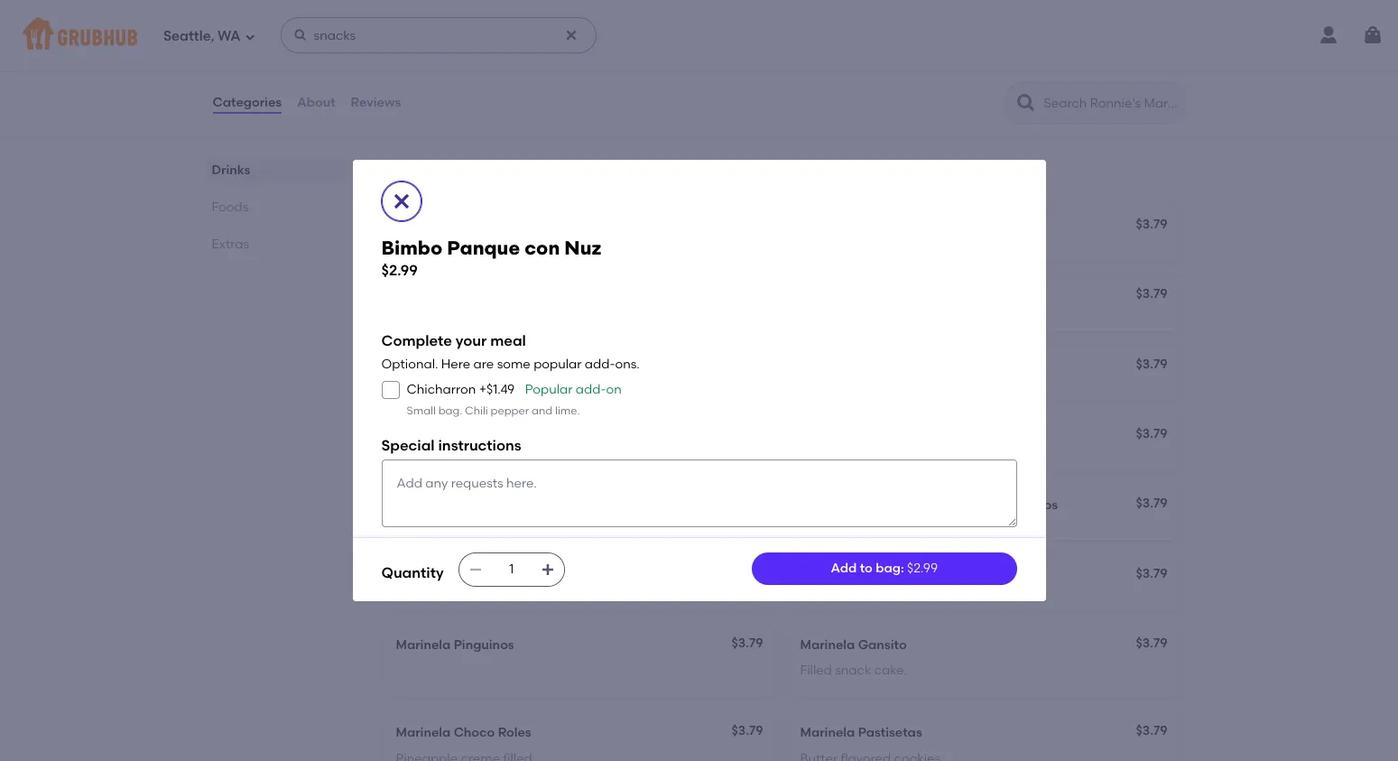 Task type: locate. For each thing, give the bounding box(es) containing it.
marinela for marinela pastisetas
[[800, 725, 855, 741]]

bimbo for bimbo panque con nuz
[[396, 218, 436, 234]]

bimbo inside bimbo panque con nuz $2.99
[[381, 236, 443, 259]]

bimbo mini mantecadas chocolate chips
[[800, 498, 1058, 513]]

here
[[441, 357, 471, 372]]

mantecadas
[[872, 498, 951, 513], [468, 567, 546, 583]]

marinela up filled
[[800, 637, 855, 653]]

con for bimbo panque con nuz
[[490, 218, 513, 234]]

panque up bimbo panque con nuz $2.99
[[439, 218, 487, 234]]

rebanadas
[[439, 428, 511, 443]]

bimbo up marinela pinguinos
[[396, 567, 436, 583]]

foods tab
[[212, 198, 338, 217]]

svg image down optional.
[[385, 385, 396, 396]]

marinela gansito
[[800, 637, 907, 653]]

nuz
[[516, 218, 540, 234], [565, 236, 601, 259]]

0 vertical spatial add-
[[585, 357, 615, 372]]

con for bimbo panque con nuz $2.99
[[525, 236, 560, 259]]

nuz for bimbo panque con nuz
[[516, 218, 540, 234]]

marinela pinguinos
[[396, 637, 514, 653]]

1 horizontal spatial con
[[525, 236, 560, 259]]

4 $3.79 button from the top
[[789, 416, 1179, 471]]

1 horizontal spatial foods
[[381, 164, 439, 187]]

bimbo panque con nuz $2.99
[[381, 236, 601, 279]]

quantity
[[381, 564, 444, 581]]

marinela
[[396, 637, 451, 653], [800, 637, 855, 653], [396, 725, 451, 741], [800, 725, 855, 741]]

bimbo up bimbo panque con nuz $2.99
[[396, 218, 436, 234]]

lime.
[[555, 404, 580, 417]]

seattle, wa
[[163, 28, 241, 44]]

3 $3.79 button from the top
[[789, 346, 1179, 401]]

bimbo for bimbo mini mantecadas chocolate chips
[[800, 498, 840, 513]]

panque inside bimbo panque con nuz $2.99
[[447, 236, 520, 259]]

0 horizontal spatial nuz
[[516, 218, 540, 234]]

con down "bimbo panque con nuz"
[[525, 236, 560, 259]]

and
[[532, 404, 553, 417]]

16 oz.
[[396, 91, 428, 106]]

categories
[[213, 95, 282, 110]]

add- up "lime."
[[576, 382, 606, 397]]

foods
[[381, 164, 439, 187], [212, 200, 249, 215]]

0 vertical spatial mantecadas
[[872, 498, 951, 513]]

roles
[[498, 725, 531, 741]]

drinks
[[212, 162, 250, 178]]

pastisetas
[[858, 725, 922, 741]]

mini
[[843, 498, 869, 513], [439, 567, 465, 583]]

panque down "bimbo panque con nuz"
[[447, 236, 520, 259]]

drink
[[885, 65, 917, 81]]

reign energy drink
[[800, 65, 917, 81]]

panque inside button
[[439, 218, 487, 234]]

marinela left choco
[[396, 725, 451, 741]]

nuz inside bimbo panque con nuz $2.99
[[565, 236, 601, 259]]

complete your meal optional. here are some popular add-ons.
[[381, 333, 640, 372]]

reign
[[800, 65, 836, 81]]

Special instructions text field
[[381, 460, 1017, 527]]

$3.79
[[1136, 217, 1168, 232], [1136, 286, 1168, 302], [1136, 356, 1168, 372], [1136, 426, 1168, 441], [1136, 496, 1168, 511], [732, 566, 763, 581], [1136, 566, 1168, 581], [732, 635, 763, 651], [1136, 635, 1168, 651], [732, 723, 763, 739], [1136, 723, 1168, 739]]

panque
[[439, 218, 487, 234], [447, 236, 520, 259]]

0 horizontal spatial mantecadas
[[468, 567, 546, 583]]

bimbo for bimbo mini mantecadas nuts
[[396, 567, 436, 583]]

0 horizontal spatial mini
[[439, 567, 465, 583]]

snack
[[835, 663, 871, 678]]

bimbo rebanadas
[[396, 428, 511, 443]]

0 horizontal spatial con
[[490, 218, 513, 234]]

marinela left pinguinos
[[396, 637, 451, 653]]

bimbo left donas
[[800, 567, 840, 583]]

bimbo
[[396, 218, 436, 234], [381, 236, 443, 259], [396, 358, 436, 373], [396, 428, 436, 443], [800, 498, 840, 513], [396, 567, 436, 583], [800, 567, 840, 583]]

chili
[[465, 404, 488, 417]]

bag:
[[876, 561, 904, 576]]

$2.99 up search ronnie's market search field
[[1136, 64, 1168, 79]]

1 vertical spatial con
[[525, 236, 560, 259]]

1 vertical spatial foods
[[212, 200, 249, 215]]

choco
[[454, 725, 495, 741]]

meal
[[490, 333, 526, 350]]

small
[[407, 404, 436, 417]]

categories button
[[212, 70, 283, 135]]

Search Ronnie's Market search field
[[1042, 95, 1180, 112]]

0 horizontal spatial foods
[[212, 200, 249, 215]]

1 vertical spatial mantecadas
[[468, 567, 546, 583]]

bimbo down complete on the top left of page
[[396, 358, 436, 373]]

nito
[[439, 358, 465, 373]]

mantecadas up "bag:"
[[872, 498, 951, 513]]

mini left input item quantity number field
[[439, 567, 465, 583]]

bimbo panque con nuz
[[396, 218, 540, 234]]

add-
[[585, 357, 615, 372], [576, 382, 606, 397]]

to
[[860, 561, 873, 576]]

$2.99
[[732, 64, 763, 79], [1136, 64, 1168, 79], [381, 262, 418, 279], [907, 561, 938, 576]]

nuz inside button
[[516, 218, 540, 234]]

svg image
[[1362, 24, 1384, 46], [564, 28, 578, 42], [244, 31, 255, 42], [390, 190, 412, 212]]

$2.99 up complete on the top left of page
[[381, 262, 418, 279]]

svg image up about
[[293, 28, 307, 42]]

bimbo down "bimbo panque con nuz"
[[381, 236, 443, 259]]

bimbo inside button
[[396, 218, 436, 234]]

some
[[497, 357, 531, 372]]

1 horizontal spatial nuz
[[565, 236, 601, 259]]

add- up on
[[585, 357, 615, 372]]

1 horizontal spatial mini
[[843, 498, 869, 513]]

extras tab
[[212, 235, 338, 254]]

chocolate
[[954, 498, 1019, 513]]

$2.99 right "bag:"
[[907, 561, 938, 576]]

2 $3.79 button from the top
[[789, 277, 1179, 331]]

$3.79 button for bimbo panque con nuz
[[789, 207, 1179, 261]]

355
[[396, 3, 418, 18]]

bimbo up add
[[800, 498, 840, 513]]

mini for bimbo mini mantecadas chocolate chips
[[843, 498, 869, 513]]

marinela pastisetas
[[800, 725, 922, 741]]

bimbo for bimbo rebanadas
[[396, 428, 436, 443]]

foods up extras
[[212, 200, 249, 215]]

pinguinos
[[454, 637, 514, 653]]

1 $3.79 button from the top
[[789, 207, 1179, 261]]

main navigation navigation
[[0, 0, 1398, 70]]

355 ml. button
[[385, 0, 775, 38]]

popular
[[534, 357, 582, 372]]

drinks tab
[[212, 161, 338, 180]]

con inside bimbo panque con nuz $2.99
[[525, 236, 560, 259]]

svg image right input item quantity number field
[[540, 562, 555, 577]]

1 vertical spatial panque
[[447, 236, 520, 259]]

special instructions
[[381, 437, 522, 454]]

reviews
[[351, 95, 401, 110]]

on
[[606, 382, 622, 397]]

0 vertical spatial panque
[[439, 218, 487, 234]]

1 vertical spatial nuz
[[565, 236, 601, 259]]

wa
[[218, 28, 241, 44]]

mantecadas left nuts
[[468, 567, 546, 583]]

0 vertical spatial nuz
[[516, 218, 540, 234]]

svg image
[[293, 28, 307, 42], [385, 385, 396, 396], [468, 562, 483, 577], [540, 562, 555, 577]]

reviews button
[[350, 70, 402, 135]]

mini up to
[[843, 498, 869, 513]]

0 vertical spatial con
[[490, 218, 513, 234]]

0 vertical spatial mini
[[843, 498, 869, 513]]

con up bimbo panque con nuz $2.99
[[490, 218, 513, 234]]

bag.
[[438, 404, 462, 417]]

con
[[490, 218, 513, 234], [525, 236, 560, 259]]

bimbo for bimbo panque con nuz $2.99
[[381, 236, 443, 259]]

1 horizontal spatial mantecadas
[[872, 498, 951, 513]]

1 vertical spatial mini
[[439, 567, 465, 583]]

bimbo for bimbo nito
[[396, 358, 436, 373]]

search icon image
[[1015, 92, 1037, 114]]

$3.79 button
[[789, 207, 1179, 261], [789, 277, 1179, 331], [789, 346, 1179, 401], [789, 416, 1179, 471]]

foods up "bimbo panque con nuz"
[[381, 164, 439, 187]]

con inside button
[[490, 218, 513, 234]]

marinela left pastisetas
[[800, 725, 855, 741]]

bimbo down small
[[396, 428, 436, 443]]



Task type: describe. For each thing, give the bounding box(es) containing it.
about button
[[296, 70, 336, 135]]

add to bag: $2.99
[[831, 561, 938, 576]]

$2.99 inside bimbo panque con nuz $2.99
[[381, 262, 418, 279]]

ml.
[[421, 3, 440, 18]]

bimbo nito button
[[385, 346, 775, 401]]

marinela for marinela choco roles
[[396, 725, 451, 741]]

nuz for bimbo panque con nuz $2.99
[[565, 236, 601, 259]]

about
[[297, 95, 335, 110]]

16
[[396, 91, 408, 106]]

seattle,
[[163, 28, 214, 44]]

popular add-on
[[525, 382, 622, 397]]

bimbo panque con nuz button
[[385, 207, 775, 261]]

bimbo donas azucaradas
[[800, 567, 961, 583]]

marinela for marinela gansito
[[800, 637, 855, 653]]

Input item quantity number field
[[492, 553, 531, 586]]

chips
[[1022, 498, 1058, 513]]

gansito
[[858, 637, 907, 653]]

panque for bimbo panque con nuz
[[439, 218, 487, 234]]

$3.79 button for bimbo rebanadas
[[789, 416, 1179, 471]]

add
[[831, 561, 857, 576]]

bimbo nito
[[396, 358, 465, 373]]

$1.49
[[487, 382, 515, 397]]

0 vertical spatial foods
[[381, 164, 439, 187]]

bimbo rebanadas button
[[385, 416, 775, 471]]

azucaradas
[[886, 567, 961, 583]]

panque for bimbo panque con nuz $2.99
[[447, 236, 520, 259]]

mantecadas for chocolate
[[872, 498, 951, 513]]

foods inside foods tab
[[212, 200, 249, 215]]

small bag. chili pepper and lime.
[[407, 404, 580, 417]]

$3.79 button for bimbo nito
[[789, 346, 1179, 401]]

1 vertical spatial add-
[[576, 382, 606, 397]]

add- inside 'complete your meal optional. here are some popular add-ons.'
[[585, 357, 615, 372]]

chicharron + $1.49
[[407, 382, 515, 397]]

full
[[396, 65, 417, 81]]

marinela for marinela pinguinos
[[396, 637, 451, 653]]

svg image inside main navigation navigation
[[293, 28, 307, 42]]

nuts
[[549, 567, 578, 583]]

filled
[[800, 663, 832, 678]]

bimbo for bimbo donas azucaradas
[[800, 567, 840, 583]]

throttle
[[420, 65, 469, 81]]

marinela choco roles
[[396, 725, 531, 741]]

pepper
[[491, 404, 529, 417]]

355 ml.
[[396, 3, 440, 18]]

$2.99 left reign
[[732, 64, 763, 79]]

energy
[[839, 65, 881, 81]]

oz.
[[411, 91, 428, 106]]

instructions
[[438, 437, 522, 454]]

+
[[479, 382, 487, 397]]

complete
[[381, 333, 452, 350]]

mantecadas for nuts
[[468, 567, 546, 583]]

svg image left input item quantity number field
[[468, 562, 483, 577]]

full throttle
[[396, 65, 469, 81]]

ons.
[[615, 357, 640, 372]]

are
[[474, 357, 494, 372]]

chicharron
[[407, 382, 476, 397]]

extras
[[212, 237, 249, 252]]

mini for bimbo mini mantecadas nuts
[[439, 567, 465, 583]]

popular
[[525, 382, 573, 397]]

cake.
[[874, 663, 907, 678]]

bimbo mini mantecadas nuts
[[396, 567, 578, 583]]

filled snack cake.
[[800, 663, 907, 678]]

special
[[381, 437, 435, 454]]

your
[[456, 333, 487, 350]]

donas
[[843, 567, 883, 583]]

optional.
[[381, 357, 438, 372]]



Task type: vqa. For each thing, say whether or not it's contained in the screenshot.
Looks Like You'Ve Started An Order At A Different Restaurant. BUTTON
no



